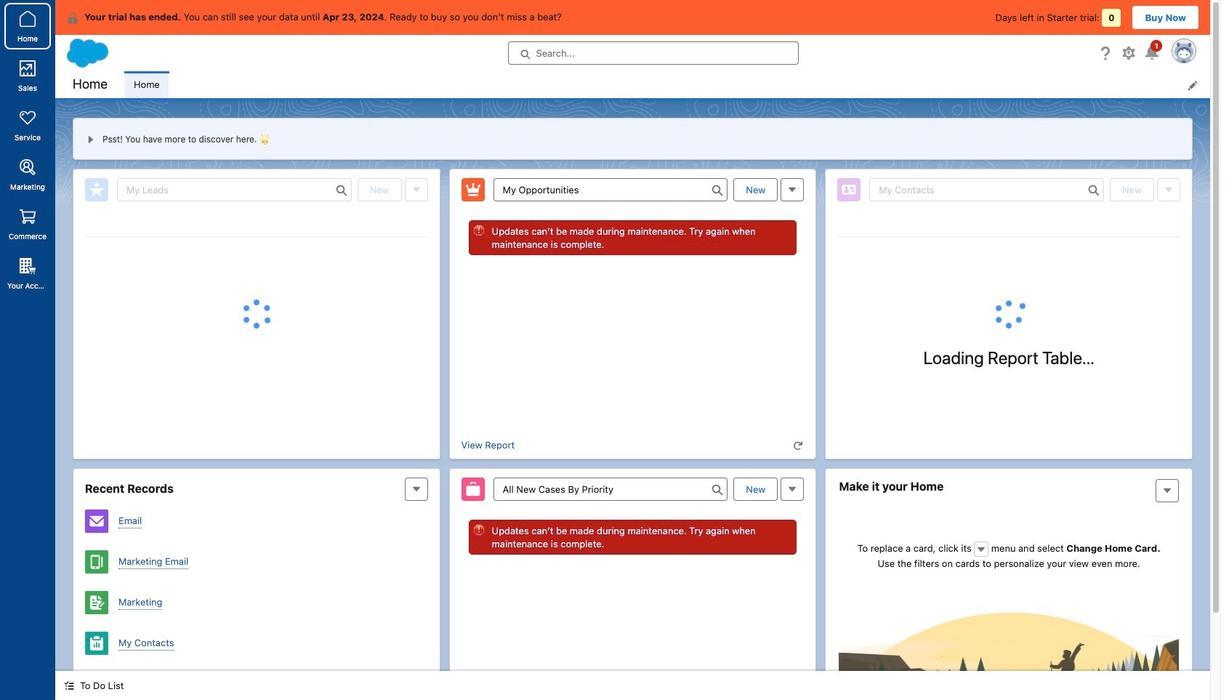 Task type: describe. For each thing, give the bounding box(es) containing it.
communication subscription image
[[85, 591, 108, 615]]

1 error image from the top
[[473, 225, 485, 236]]

text default image
[[794, 441, 804, 451]]

report image
[[85, 632, 108, 655]]

Select an Option text field
[[494, 178, 728, 201]]

engagement channel type image
[[85, 510, 108, 533]]

0 vertical spatial text default image
[[67, 12, 79, 24]]

1 grid from the left
[[85, 237, 428, 238]]

account image
[[85, 673, 108, 696]]



Task type: locate. For each thing, give the bounding box(es) containing it.
communication subscription channel type image
[[85, 551, 108, 574]]

2 grid from the left
[[838, 237, 1181, 238]]

2 vertical spatial text default image
[[64, 681, 74, 691]]

1 vertical spatial text default image
[[977, 544, 987, 555]]

grid
[[85, 237, 428, 238], [838, 237, 1181, 238]]

1 vertical spatial error image
[[473, 524, 485, 536]]

0 vertical spatial error image
[[473, 225, 485, 236]]

1 horizontal spatial grid
[[838, 237, 1181, 238]]

Select an Option text field
[[494, 478, 728, 501]]

error image
[[473, 225, 485, 236], [473, 524, 485, 536]]

list
[[125, 71, 1211, 98]]

2 error image from the top
[[473, 524, 485, 536]]

text default image
[[67, 12, 79, 24], [977, 544, 987, 555], [64, 681, 74, 691]]

0 horizontal spatial grid
[[85, 237, 428, 238]]



Task type: vqa. For each thing, say whether or not it's contained in the screenshot.
list item
no



